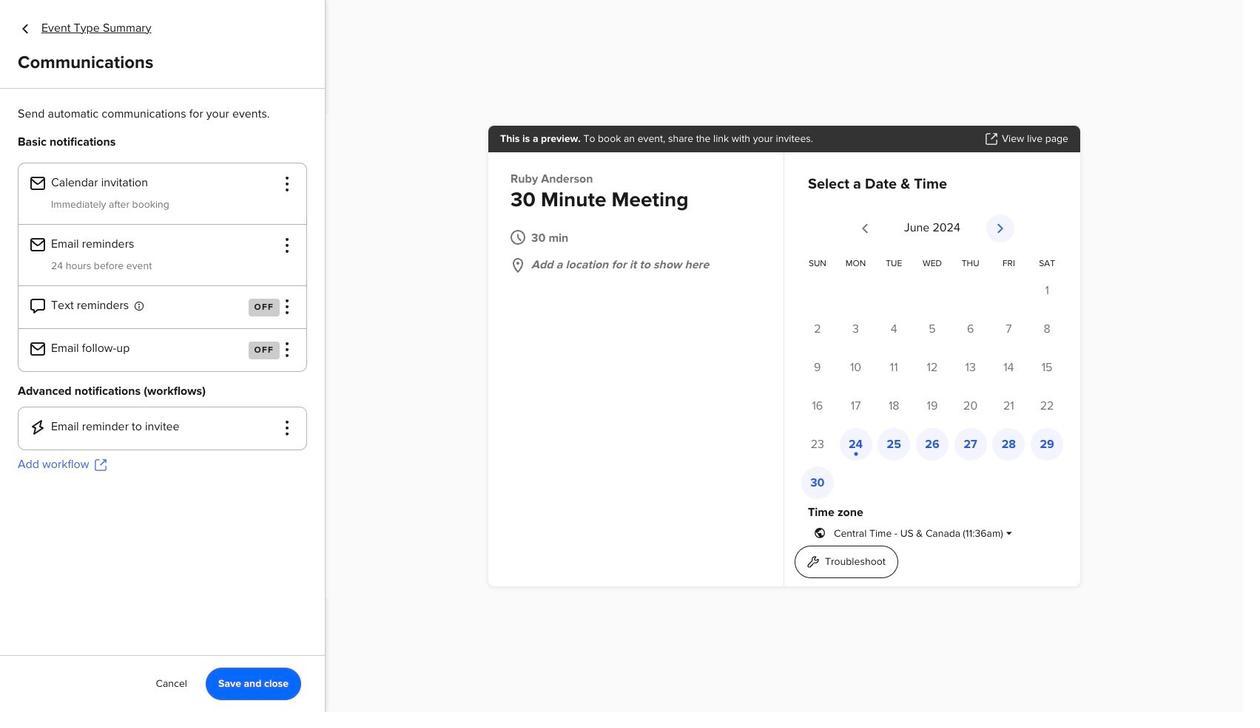 Task type: describe. For each thing, give the bounding box(es) containing it.
main navigation element
[[0, 0, 192, 713]]

calendly image
[[41, 18, 114, 38]]



Task type: locate. For each thing, give the bounding box(es) containing it.
select a day element
[[799, 254, 1067, 506]]

set up the basics progress progress bar
[[1058, 672, 1102, 680]]

open in new window image
[[986, 133, 998, 145]]

cell
[[1028, 275, 1067, 307], [799, 313, 837, 346], [837, 313, 875, 346], [875, 313, 913, 346], [913, 313, 952, 346], [952, 313, 990, 346], [990, 313, 1028, 346], [1028, 313, 1067, 346], [799, 352, 837, 384], [837, 352, 875, 384], [875, 352, 913, 384], [913, 352, 952, 384], [952, 352, 990, 384], [990, 352, 1028, 384], [1028, 352, 1067, 384], [799, 390, 837, 423], [837, 390, 875, 423], [875, 390, 913, 423], [913, 390, 952, 423], [952, 390, 990, 423], [990, 390, 1028, 423], [1028, 390, 1067, 423], [799, 429, 837, 461], [837, 429, 875, 461], [875, 429, 913, 461], [913, 429, 952, 461], [952, 429, 990, 461], [990, 429, 1028, 461], [1028, 429, 1067, 461], [799, 467, 837, 500], [837, 467, 875, 500]]



Task type: vqa. For each thing, say whether or not it's contained in the screenshot.
Location button
no



